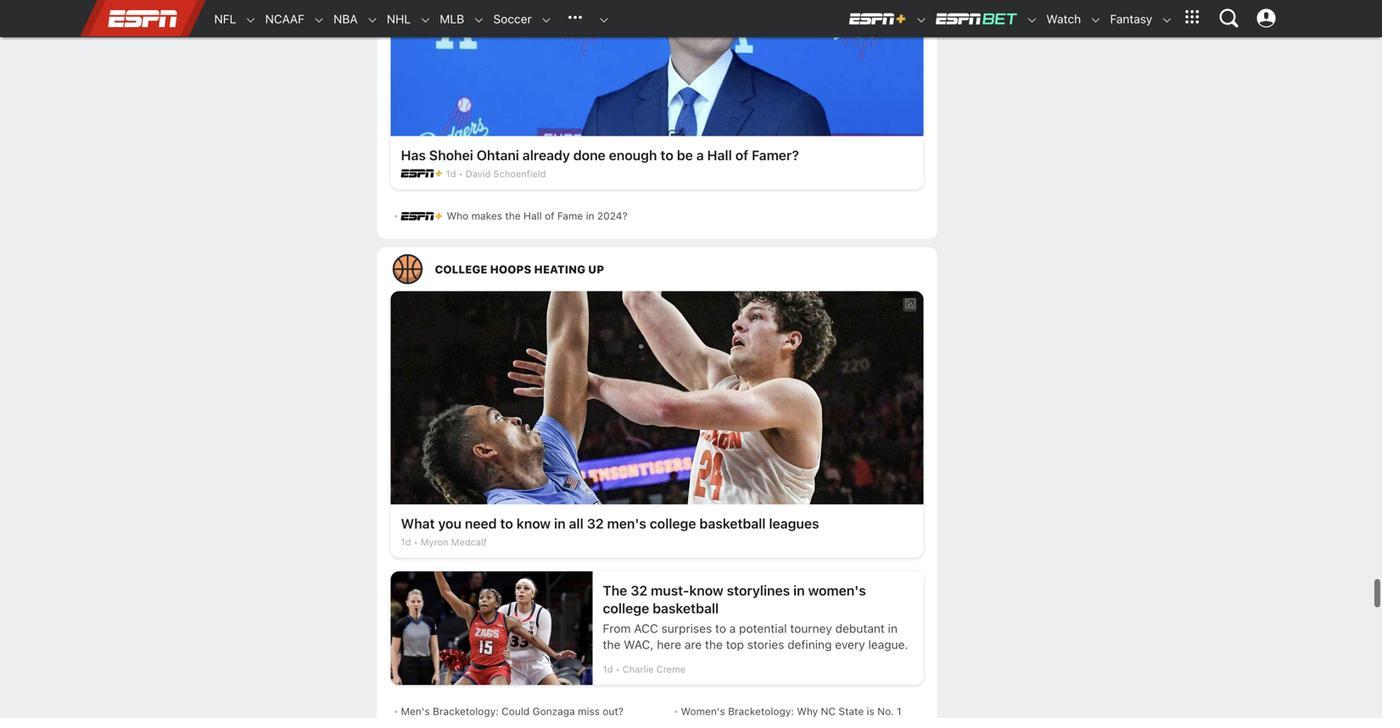 Task type: vqa. For each thing, say whether or not it's contained in the screenshot.
sign
no



Task type: locate. For each thing, give the bounding box(es) containing it.
ohtani
[[477, 147, 519, 163]]

are
[[685, 638, 702, 652]]

basketball
[[700, 516, 766, 532], [653, 601, 719, 617]]

the right are
[[705, 638, 723, 652]]

1 horizontal spatial a
[[730, 622, 736, 636]]

in up league.
[[888, 622, 898, 636]]

acc
[[634, 622, 658, 636]]

of
[[735, 147, 749, 163], [545, 210, 555, 222]]

soccer link
[[485, 1, 532, 37]]

college
[[650, 516, 696, 532], [603, 601, 649, 617]]

women's bracketology: why nc state is no. 1
[[681, 706, 902, 719]]

hall left fame
[[524, 210, 542, 222]]

to inside the 32 must-know storylines in women's college basketball from acc surprises to a potential tourney debutant in the wac, here are the top stories defining every league.
[[715, 622, 726, 636]]

2 horizontal spatial 1d
[[603, 665, 613, 676]]

0 vertical spatial know
[[517, 516, 551, 532]]

a up the top
[[730, 622, 736, 636]]

2 horizontal spatial to
[[715, 622, 726, 636]]

the right makes
[[505, 210, 521, 222]]

1 vertical spatial basketball
[[653, 601, 719, 617]]

fantasy
[[1110, 12, 1153, 26]]

basketball left leagues
[[700, 516, 766, 532]]

1 horizontal spatial bracketology:
[[728, 706, 794, 718]]

1d left charlie
[[603, 665, 613, 676]]

1d down 'shohei'
[[446, 169, 456, 180]]

1 horizontal spatial of
[[735, 147, 749, 163]]

1 bracketology: from the left
[[433, 706, 499, 718]]

enough
[[609, 147, 657, 163]]

1 vertical spatial know
[[689, 583, 724, 599]]

32
[[587, 516, 604, 532], [631, 583, 648, 599]]

college hoops heating up
[[435, 263, 604, 276]]

0 horizontal spatial bracketology:
[[433, 706, 499, 718]]

nfl
[[214, 12, 236, 26]]

0 vertical spatial 32
[[587, 516, 604, 532]]

why
[[797, 706, 818, 718]]

know left all
[[517, 516, 551, 532]]

creme
[[657, 665, 686, 676]]

men's
[[401, 706, 430, 718]]

college right men's
[[650, 516, 696, 532]]

what
[[401, 516, 435, 532]]

david
[[466, 169, 491, 180]]

from
[[603, 622, 631, 636]]

bracketology: left could
[[433, 706, 499, 718]]

0 vertical spatial to
[[661, 147, 674, 163]]

league.
[[868, 638, 908, 652]]

bracketology:
[[433, 706, 499, 718], [728, 706, 794, 718]]

1d
[[446, 169, 456, 180], [401, 537, 411, 548], [603, 665, 613, 676]]

in left all
[[554, 516, 566, 532]]

0 horizontal spatial know
[[517, 516, 551, 532]]

wac,
[[624, 638, 654, 652]]

myron
[[421, 537, 449, 548]]

1 horizontal spatial 32
[[631, 583, 648, 599]]

0 vertical spatial of
[[735, 147, 749, 163]]

bracketology: inside women's bracketology: why nc state is no. 1
[[728, 706, 794, 718]]

in
[[586, 210, 594, 222], [554, 516, 566, 532], [793, 583, 805, 599], [888, 622, 898, 636]]

famer?
[[752, 147, 799, 163]]

here
[[657, 638, 681, 652]]

1 horizontal spatial 1d
[[446, 169, 456, 180]]

2 bracketology: from the left
[[728, 706, 794, 718]]

in left women's
[[793, 583, 805, 599]]

college down the
[[603, 601, 649, 617]]

0 horizontal spatial 1d
[[401, 537, 411, 548]]

the
[[505, 210, 521, 222], [603, 638, 621, 652], [705, 638, 723, 652]]

basketball up surprises
[[653, 601, 719, 617]]

2 vertical spatial 1d
[[603, 665, 613, 676]]

bracketology: for men's
[[433, 706, 499, 718]]

to
[[661, 147, 674, 163], [500, 516, 513, 532], [715, 622, 726, 636]]

1 vertical spatial 1d
[[401, 537, 411, 548]]

0 vertical spatial hall
[[707, 147, 732, 163]]

1 vertical spatial college
[[603, 601, 649, 617]]

already
[[523, 147, 570, 163]]

of left famer?
[[735, 147, 749, 163]]

ncaaf link
[[257, 1, 305, 37]]

of left fame
[[545, 210, 555, 222]]

1 horizontal spatial know
[[689, 583, 724, 599]]

1d down what
[[401, 537, 411, 548]]

know inside the 32 must-know storylines in women's college basketball from acc surprises to a potential tourney debutant in the wac, here are the top stories defining every league.
[[689, 583, 724, 599]]

men's bracketology: could gonzaga miss out?
[[401, 706, 624, 718]]

know up surprises
[[689, 583, 724, 599]]

who makes the hall of fame in 2024? link
[[401, 203, 920, 229]]

watch link
[[1038, 1, 1081, 37]]

1 vertical spatial hall
[[524, 210, 542, 222]]

2 vertical spatial to
[[715, 622, 726, 636]]

defining
[[788, 638, 832, 652]]

tourney
[[790, 622, 832, 636]]

nhl link
[[378, 1, 411, 37]]

has shohei ohtani already done enough to be a hall of famer?
[[401, 147, 799, 163]]

bracketology: inside "link"
[[433, 706, 499, 718]]

need
[[465, 516, 497, 532]]

to up the top
[[715, 622, 726, 636]]

watch
[[1047, 12, 1081, 26]]

0 vertical spatial a
[[696, 147, 704, 163]]

0 vertical spatial basketball
[[700, 516, 766, 532]]

heating
[[534, 263, 586, 276]]

hall
[[707, 147, 732, 163], [524, 210, 542, 222]]

soccer
[[493, 12, 532, 26]]

1d for myron
[[401, 537, 411, 548]]

to left be
[[661, 147, 674, 163]]

1 vertical spatial 32
[[631, 583, 648, 599]]

0 horizontal spatial 32
[[587, 516, 604, 532]]

1 vertical spatial a
[[730, 622, 736, 636]]

know
[[517, 516, 551, 532], [689, 583, 724, 599]]

every
[[835, 638, 865, 652]]

0 horizontal spatial the
[[505, 210, 521, 222]]

a right be
[[696, 147, 704, 163]]

miss
[[578, 706, 600, 718]]

bracketology: left why
[[728, 706, 794, 718]]

0 horizontal spatial a
[[696, 147, 704, 163]]

1 horizontal spatial hall
[[707, 147, 732, 163]]

0 horizontal spatial to
[[500, 516, 513, 532]]

has
[[401, 147, 426, 163]]

is
[[867, 706, 875, 718]]

makes
[[471, 210, 502, 222]]

1 vertical spatial of
[[545, 210, 555, 222]]

what you need to know in all 32 men's college basketball leagues
[[401, 516, 819, 532]]

a
[[696, 147, 704, 163], [730, 622, 736, 636]]

hall right be
[[707, 147, 732, 163]]

1 horizontal spatial the
[[603, 638, 621, 652]]

32 right the
[[631, 583, 648, 599]]

nc
[[821, 706, 836, 718]]

hoops
[[490, 263, 532, 276]]

0 horizontal spatial hall
[[524, 210, 542, 222]]

to right need
[[500, 516, 513, 532]]

nba
[[334, 12, 358, 26]]

the down 'from' on the left of page
[[603, 638, 621, 652]]

out?
[[603, 706, 624, 718]]

32 right all
[[587, 516, 604, 532]]



Task type: describe. For each thing, give the bounding box(es) containing it.
basketball inside the 32 must-know storylines in women's college basketball from acc surprises to a potential tourney debutant in the wac, here are the top stories defining every league.
[[653, 601, 719, 617]]

stories
[[747, 638, 784, 652]]

who makes the hall of fame in 2024?
[[447, 210, 628, 222]]

2024?
[[597, 210, 628, 222]]

done
[[573, 147, 606, 163]]

surprises
[[662, 622, 712, 636]]

32 inside the 32 must-know storylines in women's college basketball from acc surprises to a potential tourney debutant in the wac, here are the top stories defining every league.
[[631, 583, 648, 599]]

up
[[588, 263, 604, 276]]

shohei
[[429, 147, 473, 163]]

women's
[[808, 583, 866, 599]]

the
[[603, 583, 627, 599]]

ncaaf
[[265, 12, 305, 26]]

storylines
[[727, 583, 790, 599]]

top
[[726, 638, 744, 652]]

debutant
[[836, 622, 885, 636]]

nba link
[[325, 1, 358, 37]]

men's
[[607, 516, 646, 532]]

mlb
[[440, 12, 464, 26]]

nfl link
[[206, 1, 236, 37]]

0 vertical spatial college
[[650, 516, 696, 532]]

men's bracketology: could gonzaga miss out? link
[[401, 699, 657, 719]]

the 32 must-know storylines in women's college basketball from acc surprises to a potential tourney debutant in the wac, here are the top stories defining every league.
[[603, 583, 908, 652]]

charlie creme
[[623, 665, 686, 676]]

potential
[[739, 622, 787, 636]]

1 horizontal spatial to
[[661, 147, 674, 163]]

women's
[[681, 706, 725, 718]]

no.
[[878, 706, 894, 718]]

medcalf
[[451, 537, 487, 548]]

in right fame
[[586, 210, 594, 222]]

a inside the 32 must-know storylines in women's college basketball from acc surprises to a potential tourney debutant in the wac, here are the top stories defining every league.
[[730, 622, 736, 636]]

1 vertical spatial to
[[500, 516, 513, 532]]

1d for charlie
[[603, 665, 613, 676]]

hall inside who makes the hall of fame in 2024? link
[[524, 210, 542, 222]]

1
[[897, 706, 902, 718]]

charlie
[[623, 665, 654, 676]]

could
[[502, 706, 530, 718]]

college inside the 32 must-know storylines in women's college basketball from acc surprises to a potential tourney debutant in the wac, here are the top stories defining every league.
[[603, 601, 649, 617]]

gonzaga
[[533, 706, 575, 718]]

be
[[677, 147, 693, 163]]

2 horizontal spatial the
[[705, 638, 723, 652]]

fame
[[557, 210, 583, 222]]

who
[[447, 210, 469, 222]]

state
[[839, 706, 864, 718]]

women's bracketology: why nc state is no. 1 link
[[681, 699, 920, 719]]

0 vertical spatial 1d
[[446, 169, 456, 180]]

myron medcalf
[[421, 537, 487, 548]]

0 horizontal spatial of
[[545, 210, 555, 222]]

college
[[435, 263, 487, 276]]

all
[[569, 516, 584, 532]]

nhl
[[387, 12, 411, 26]]

you
[[438, 516, 462, 532]]

bracketology: for women's
[[728, 706, 794, 718]]

leagues
[[769, 516, 819, 532]]

must-
[[651, 583, 689, 599]]

mlb link
[[431, 1, 464, 37]]

david schoenfield
[[466, 169, 546, 180]]

fantasy link
[[1102, 1, 1153, 37]]

schoenfield
[[493, 169, 546, 180]]



